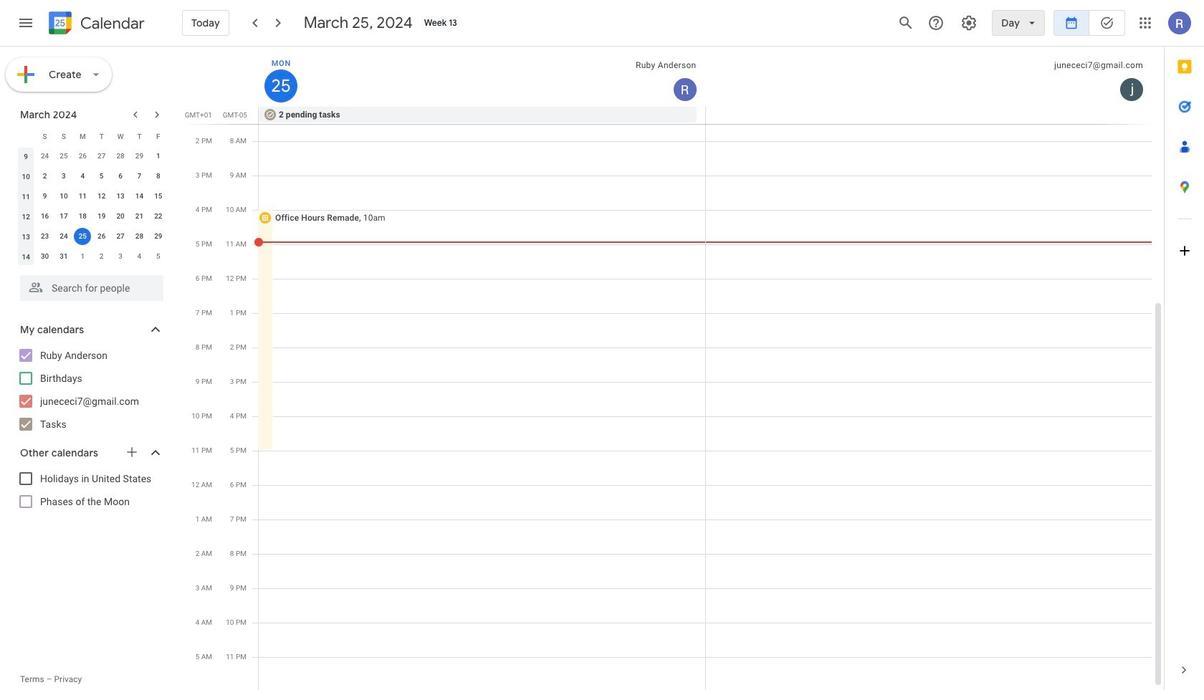 Task type: describe. For each thing, give the bounding box(es) containing it.
monday, march 25, today element
[[264, 70, 297, 102]]

31 element
[[55, 248, 72, 265]]

february 25 element
[[55, 148, 72, 165]]

3 element
[[55, 168, 72, 185]]

13 element
[[112, 188, 129, 205]]

february 27 element
[[93, 148, 110, 165]]

15 element
[[150, 188, 167, 205]]

april 4 element
[[131, 248, 148, 265]]

april 3 element
[[112, 248, 129, 265]]

february 29 element
[[131, 148, 148, 165]]

april 1 element
[[74, 248, 91, 265]]

february 26 element
[[74, 148, 91, 165]]

other calendars list
[[3, 467, 178, 513]]

main drawer image
[[17, 14, 34, 32]]

26 element
[[93, 228, 110, 245]]

21 element
[[131, 208, 148, 225]]

column header inside march 2024 'grid'
[[16, 126, 35, 146]]

14 element
[[131, 188, 148, 205]]

17 element
[[55, 208, 72, 225]]

27 element
[[112, 228, 129, 245]]

add other calendars image
[[125, 445, 139, 459]]



Task type: vqa. For each thing, say whether or not it's contained in the screenshot.
row group
yes



Task type: locate. For each thing, give the bounding box(es) containing it.
5 element
[[93, 168, 110, 185]]

0 horizontal spatial column header
[[16, 126, 35, 146]]

18 element
[[74, 208, 91, 225]]

april 5 element
[[150, 248, 167, 265]]

7 element
[[131, 168, 148, 185]]

4 element
[[74, 168, 91, 185]]

9 element
[[36, 188, 53, 205]]

march 2024 grid
[[14, 126, 168, 267]]

1 horizontal spatial column header
[[259, 47, 706, 107]]

20 element
[[112, 208, 129, 225]]

25, today element
[[74, 228, 91, 245]]

cell
[[73, 226, 92, 247]]

february 28 element
[[112, 148, 129, 165]]

grid
[[183, 47, 1164, 690]]

row
[[252, 107, 1164, 124], [16, 126, 168, 146], [16, 146, 168, 166], [16, 166, 168, 186], [16, 186, 168, 206], [16, 206, 168, 226], [16, 226, 168, 247], [16, 247, 168, 267]]

heading inside calendar element
[[77, 15, 145, 32]]

8 element
[[150, 168, 167, 185]]

february 24 element
[[36, 148, 53, 165]]

0 vertical spatial column header
[[259, 47, 706, 107]]

29 element
[[150, 228, 167, 245]]

16 element
[[36, 208, 53, 225]]

22 element
[[150, 208, 167, 225]]

calendar element
[[46, 9, 145, 40]]

30 element
[[36, 248, 53, 265]]

row group
[[16, 146, 168, 267]]

cell inside row group
[[73, 226, 92, 247]]

10 element
[[55, 188, 72, 205]]

Search for people text field
[[29, 275, 155, 301]]

2 element
[[36, 168, 53, 185]]

row group inside march 2024 'grid'
[[16, 146, 168, 267]]

1 element
[[150, 148, 167, 165]]

23 element
[[36, 228, 53, 245]]

28 element
[[131, 228, 148, 245]]

24 element
[[55, 228, 72, 245]]

tab list
[[1165, 47, 1204, 650]]

12 element
[[93, 188, 110, 205]]

settings menu image
[[961, 14, 978, 32]]

heading
[[77, 15, 145, 32]]

None search field
[[0, 269, 178, 301]]

1 vertical spatial column header
[[16, 126, 35, 146]]

april 2 element
[[93, 248, 110, 265]]

19 element
[[93, 208, 110, 225]]

column header
[[259, 47, 706, 107], [16, 126, 35, 146]]

6 element
[[112, 168, 129, 185]]

my calendars list
[[3, 344, 178, 436]]

11 element
[[74, 188, 91, 205]]



